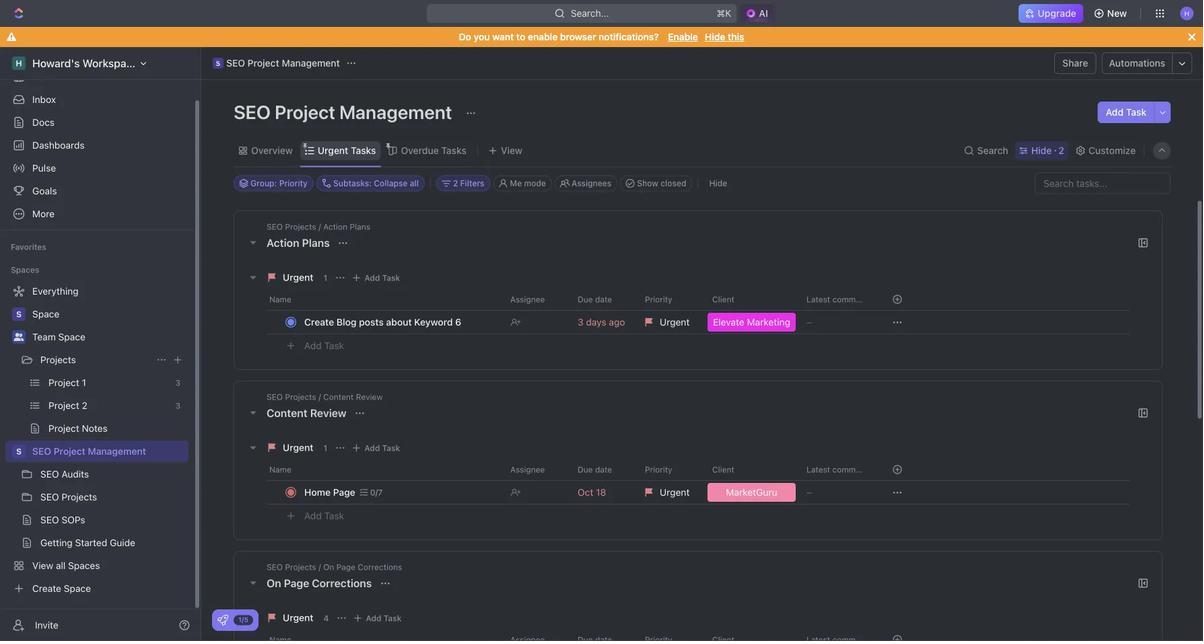 Task type: vqa. For each thing, say whether or not it's contained in the screenshot.
Name to the bottom
yes



Task type: describe. For each thing, give the bounding box(es) containing it.
urgent tasks
[[318, 145, 376, 156]]

1 horizontal spatial review
[[356, 392, 383, 402]]

me
[[510, 179, 522, 188]]

favorites
[[11, 242, 46, 252]]

upgrade
[[1038, 8, 1076, 19]]

s inside s seo project management
[[216, 59, 220, 67]]

2 for project 2
[[82, 400, 87, 411]]

1 date from the top
[[595, 295, 612, 304]]

0 horizontal spatial seo project management, , element
[[12, 445, 26, 459]]

– for content review
[[807, 487, 812, 498]]

you
[[474, 31, 490, 42]]

collapse
[[374, 179, 408, 188]]

more button
[[5, 203, 189, 225]]

view button
[[483, 141, 527, 160]]

create space
[[32, 583, 91, 595]]

add task button up the 0/7
[[348, 440, 406, 456]]

onboarding checklist button image
[[217, 615, 228, 626]]

add task down the home page
[[304, 511, 344, 522]]

1 latest from the top
[[807, 295, 830, 304]]

more
[[32, 208, 55, 220]]

sidebar navigation
[[0, 47, 204, 642]]

dashboards
[[32, 140, 85, 151]]

project notes
[[48, 423, 108, 434]]

projects inside "link"
[[40, 355, 76, 366]]

view button
[[483, 135, 527, 167]]

search button
[[960, 141, 1013, 160]]

0 vertical spatial priority
[[279, 179, 308, 188]]

task up customize
[[1126, 107, 1147, 118]]

subtasks:
[[333, 179, 372, 188]]

guide
[[110, 538, 135, 549]]

seo projects
[[40, 492, 97, 503]]

overview
[[251, 145, 293, 156]]

pulse
[[32, 163, 56, 174]]

urgent button for content review
[[637, 480, 704, 505]]

latest comment for 1st latest comment dropdown button from the top
[[807, 295, 868, 304]]

add down the home page
[[304, 511, 322, 522]]

– for action plans
[[807, 316, 812, 328]]

customize
[[1089, 145, 1136, 156]]

latest comment for first latest comment dropdown button from the bottom of the page
[[807, 465, 868, 474]]

name for second name dropdown button from the top
[[269, 465, 291, 474]]

task down blog
[[324, 340, 344, 351]]

urgent tasks link
[[315, 141, 376, 160]]

h inside h dropdown button
[[1185, 9, 1190, 17]]

1 horizontal spatial seo project management, , element
[[213, 58, 224, 69]]

projects for action
[[285, 222, 316, 231]]

add task down blog
[[304, 340, 344, 351]]

ai button
[[740, 4, 776, 23]]

s for seo project management
[[16, 447, 22, 457]]

search
[[977, 145, 1008, 156]]

create blog posts about keyword 6 link
[[301, 312, 500, 332]]

hide button
[[704, 175, 733, 192]]

project 2
[[48, 400, 87, 411]]

posts
[[359, 316, 384, 328]]

seo projects / action plans
[[267, 222, 370, 231]]

1 for content review
[[324, 443, 327, 453]]

add up the 'posts' at left
[[365, 273, 380, 282]]

show closed
[[637, 179, 686, 188]]

projects down audits
[[62, 492, 97, 503]]

assignee for 2nd assignee dropdown button from the bottom
[[510, 295, 545, 304]]

projects for content
[[285, 392, 316, 402]]

show
[[637, 179, 658, 188]]

1 for action plans
[[324, 273, 327, 282]]

group:
[[250, 179, 277, 188]]

create blog posts about keyword 6
[[304, 316, 461, 328]]

this
[[728, 31, 744, 42]]

share button
[[1055, 53, 1097, 74]]

blog
[[337, 316, 357, 328]]

0/7
[[370, 488, 383, 497]]

share
[[1063, 58, 1088, 69]]

0 vertical spatial hide
[[705, 31, 725, 42]]

seo projects link
[[40, 487, 186, 508]]

space for team
[[58, 332, 85, 343]]

1 vertical spatial review
[[310, 407, 347, 420]]

automations
[[1109, 58, 1166, 69]]

space, , element
[[12, 308, 26, 321]]

browser
[[560, 31, 596, 42]]

view all spaces link
[[5, 556, 186, 577]]

3 for 1
[[175, 378, 180, 388]]

subtasks: collapse all
[[333, 179, 419, 188]]

to
[[516, 31, 525, 42]]

seo sops link
[[40, 510, 186, 531]]

1 due from the top
[[578, 295, 593, 304]]

mode
[[524, 179, 546, 188]]

0 vertical spatial space
[[32, 309, 59, 320]]

show closed button
[[620, 175, 692, 192]]

home link
[[5, 66, 189, 88]]

6
[[455, 316, 461, 328]]

add task button up customize
[[1098, 102, 1155, 123]]

project notes link
[[48, 418, 186, 440]]

– button for content review
[[799, 480, 876, 505]]

tree inside sidebar navigation
[[5, 281, 189, 600]]

sops
[[62, 515, 85, 526]]

1 horizontal spatial plans
[[350, 222, 370, 231]]

on page corrections
[[267, 577, 375, 590]]

view for view all spaces
[[32, 561, 53, 572]]

marketing
[[747, 316, 791, 328]]

1 comment from the top
[[833, 295, 868, 304]]

2 for hide 2
[[1059, 145, 1064, 156]]

overdue tasks link
[[398, 141, 467, 160]]

elevate marketing
[[713, 316, 791, 328]]

2 comment from the top
[[833, 465, 868, 474]]

enable
[[528, 31, 558, 42]]

me mode
[[510, 179, 546, 188]]

add task button right 4
[[350, 610, 407, 627]]

create space link
[[5, 578, 186, 600]]

onboarding checklist button element
[[217, 615, 228, 626]]

seo audits link
[[40, 464, 186, 485]]

ai
[[759, 8, 768, 19]]

elevate marketing button
[[705, 310, 799, 334]]

projects link
[[40, 349, 151, 371]]

assignee for first assignee dropdown button from the bottom
[[510, 465, 545, 474]]

dashboards link
[[5, 135, 189, 156]]

team
[[32, 332, 56, 343]]

project 1 link
[[48, 372, 170, 394]]

howard's
[[32, 57, 80, 70]]

add right 4
[[366, 614, 381, 623]]

add task button down the home page
[[298, 508, 350, 524]]

1 inside project 1 link
[[82, 377, 86, 389]]

1 priority button from the top
[[637, 289, 704, 310]]

0 vertical spatial spaces
[[11, 265, 39, 275]]

create for create blog posts about keyword 6
[[304, 316, 334, 328]]

getting
[[40, 538, 73, 549]]

– button for action plans
[[799, 310, 876, 334]]

1 horizontal spatial all
[[410, 179, 419, 188]]

group: priority
[[250, 179, 308, 188]]

everything
[[32, 286, 79, 297]]

assignees button
[[555, 175, 618, 192]]

page for on page corrections
[[284, 577, 309, 590]]

project 2 link
[[48, 395, 170, 417]]

2 due date button from the top
[[570, 459, 637, 480]]

0/7 button
[[358, 486, 384, 499]]

notes
[[82, 423, 108, 434]]

task up the "about"
[[382, 273, 400, 282]]

hide for hide 2
[[1031, 145, 1052, 156]]

user group image
[[14, 333, 24, 341]]

0 vertical spatial management
[[282, 58, 340, 69]]

2 latest comment button from the top
[[799, 459, 876, 480]]

1 vertical spatial management
[[339, 101, 452, 123]]

marketguru button
[[705, 480, 799, 505]]

customize button
[[1071, 141, 1140, 160]]

seo projects / content review
[[267, 392, 383, 402]]

0 vertical spatial corrections
[[358, 563, 402, 572]]



Task type: locate. For each thing, give the bounding box(es) containing it.
overview link
[[248, 141, 293, 160]]

1 vertical spatial s
[[16, 310, 22, 319]]

corrections up 'on page corrections' at the left of page
[[358, 563, 402, 572]]

page up 'on page corrections' at the left of page
[[337, 563, 355, 572]]

do
[[459, 31, 471, 42]]

0 vertical spatial page
[[333, 487, 355, 498]]

seo projects / on page corrections
[[267, 563, 402, 572]]

2 due date from the top
[[578, 465, 612, 474]]

1 client button from the top
[[704, 289, 799, 310]]

2 up project notes
[[82, 400, 87, 411]]

2 name from the top
[[269, 465, 291, 474]]

2 tasks from the left
[[441, 145, 467, 156]]

– button
[[799, 310, 876, 334], [799, 480, 876, 505]]

name down content review at left
[[269, 465, 291, 474]]

1 vertical spatial space
[[58, 332, 85, 343]]

0 vertical spatial create
[[304, 316, 334, 328]]

goals
[[32, 186, 57, 197]]

/ up "action plans"
[[319, 222, 321, 231]]

1 vertical spatial due
[[578, 465, 593, 474]]

1 vertical spatial 2
[[453, 179, 458, 188]]

2 latest from the top
[[807, 465, 830, 474]]

1 tasks from the left
[[351, 145, 376, 156]]

2 vertical spatial page
[[284, 577, 309, 590]]

1 vertical spatial corrections
[[312, 577, 372, 590]]

name button
[[267, 289, 502, 310], [267, 459, 502, 480]]

tasks
[[351, 145, 376, 156], [441, 145, 467, 156]]

1 due date from the top
[[578, 295, 612, 304]]

1 vertical spatial urgent button
[[637, 480, 704, 505]]

keyword
[[414, 316, 453, 328]]

1 vertical spatial h
[[16, 59, 22, 68]]

0 horizontal spatial home
[[32, 71, 58, 82]]

latest comment
[[807, 295, 868, 304], [807, 465, 868, 474]]

search...
[[571, 8, 609, 19]]

task down the home page
[[324, 511, 344, 522]]

1 vertical spatial name
[[269, 465, 291, 474]]

2 – button from the top
[[799, 480, 876, 505]]

projects up content review at left
[[285, 392, 316, 402]]

client
[[712, 295, 735, 304], [712, 465, 735, 474]]

tasks up subtasks:
[[351, 145, 376, 156]]

1 horizontal spatial content
[[323, 392, 354, 402]]

0 vertical spatial on
[[323, 563, 334, 572]]

2 vertical spatial s
[[16, 447, 22, 457]]

add task button
[[1098, 102, 1155, 123], [348, 270, 406, 286], [298, 338, 350, 354], [348, 440, 406, 456], [298, 508, 350, 524], [350, 610, 407, 627]]

tree containing everything
[[5, 281, 189, 600]]

seo sops
[[40, 515, 85, 526]]

1 due date button from the top
[[570, 289, 637, 310]]

2 – from the top
[[807, 487, 812, 498]]

1 vertical spatial spaces
[[68, 561, 100, 572]]

1 – from the top
[[807, 316, 812, 328]]

1 horizontal spatial on
[[323, 563, 334, 572]]

2 vertical spatial /
[[319, 563, 321, 572]]

corrections down seo projects / on page corrections
[[312, 577, 372, 590]]

1 vertical spatial view
[[32, 561, 53, 572]]

hide right search in the right of the page
[[1031, 145, 1052, 156]]

create left blog
[[304, 316, 334, 328]]

hide for hide
[[709, 179, 727, 188]]

spaces down favorites button
[[11, 265, 39, 275]]

view inside sidebar navigation
[[32, 561, 53, 572]]

assignees
[[572, 179, 612, 188]]

1 down "action plans"
[[324, 273, 327, 282]]

1 horizontal spatial view
[[501, 145, 523, 156]]

0 vertical spatial review
[[356, 392, 383, 402]]

1 vertical spatial all
[[56, 561, 65, 572]]

overdue
[[401, 145, 439, 156]]

upgrade link
[[1019, 4, 1083, 23]]

2 inside sidebar navigation
[[82, 400, 87, 411]]

add up seo projects / content review
[[304, 340, 322, 351]]

s for space
[[16, 310, 22, 319]]

team space link
[[32, 327, 186, 348]]

0 vertical spatial date
[[595, 295, 612, 304]]

1 vertical spatial – button
[[799, 480, 876, 505]]

hide left this
[[705, 31, 725, 42]]

howard's workspace
[[32, 57, 138, 70]]

review
[[356, 392, 383, 402], [310, 407, 347, 420]]

name for 2nd name dropdown button from the bottom of the page
[[269, 295, 291, 304]]

0 vertical spatial seo project management
[[234, 101, 456, 123]]

action down the seo projects / action plans
[[267, 236, 299, 249]]

view inside button
[[501, 145, 523, 156]]

1 / from the top
[[319, 222, 321, 231]]

2 vertical spatial priority
[[645, 465, 672, 474]]

1 vertical spatial seo project management
[[32, 446, 146, 457]]

getting started guide
[[40, 538, 135, 549]]

0 vertical spatial seo project management, , element
[[213, 58, 224, 69]]

2 assignee button from the top
[[502, 459, 570, 480]]

1 horizontal spatial create
[[304, 316, 334, 328]]

0 vertical spatial 1
[[324, 273, 327, 282]]

page down seo projects / on page corrections
[[284, 577, 309, 590]]

1 vertical spatial hide
[[1031, 145, 1052, 156]]

s inside space, , element
[[16, 310, 22, 319]]

0 vertical spatial name
[[269, 295, 291, 304]]

1 vertical spatial priority
[[645, 295, 672, 304]]

/ for plans
[[319, 222, 321, 231]]

space right team
[[58, 332, 85, 343]]

1 vertical spatial 3
[[175, 401, 180, 411]]

2 due from the top
[[578, 465, 593, 474]]

on down seo projects / on page corrections
[[267, 577, 281, 590]]

docs link
[[5, 112, 189, 133]]

seo project management link
[[32, 441, 186, 463]]

0 horizontal spatial content
[[267, 407, 308, 420]]

urgent inside urgent tasks link
[[318, 145, 348, 156]]

client button
[[704, 289, 799, 310], [704, 459, 799, 480]]

elevate
[[713, 316, 745, 328]]

new button
[[1089, 3, 1135, 24]]

do you want to enable browser notifications? enable hide this
[[459, 31, 744, 42]]

hide 2
[[1031, 145, 1064, 156]]

0 vertical spatial – button
[[799, 310, 876, 334]]

page for home page
[[333, 487, 355, 498]]

home for home
[[32, 71, 58, 82]]

add task up customize
[[1106, 107, 1147, 118]]

action up "action plans"
[[323, 222, 348, 231]]

latest
[[807, 295, 830, 304], [807, 465, 830, 474]]

management inside sidebar navigation
[[88, 446, 146, 457]]

invite
[[35, 620, 58, 631]]

0 vertical spatial action
[[323, 222, 348, 231]]

0 horizontal spatial create
[[32, 583, 61, 595]]

page
[[333, 487, 355, 498], [337, 563, 355, 572], [284, 577, 309, 590]]

create
[[304, 316, 334, 328], [32, 583, 61, 595]]

2 latest comment from the top
[[807, 465, 868, 474]]

2 client button from the top
[[704, 459, 799, 480]]

1 vertical spatial latest comment
[[807, 465, 868, 474]]

1 vertical spatial comment
[[833, 465, 868, 474]]

about
[[386, 316, 412, 328]]

0 horizontal spatial spaces
[[11, 265, 39, 275]]

project
[[248, 58, 279, 69], [275, 101, 335, 123], [48, 377, 79, 389], [48, 400, 79, 411], [48, 423, 79, 434], [54, 446, 85, 457]]

h button
[[1176, 3, 1198, 24]]

create down view all spaces
[[32, 583, 61, 595]]

create for create space
[[32, 583, 61, 595]]

add up customize
[[1106, 107, 1124, 118]]

plans down the seo projects / action plans
[[302, 236, 330, 249]]

tasks right overdue
[[441, 145, 467, 156]]

0 vertical spatial due
[[578, 295, 593, 304]]

1 vertical spatial client
[[712, 465, 735, 474]]

new
[[1107, 8, 1127, 19]]

1/5
[[238, 616, 248, 624]]

add task up the 0/7
[[365, 443, 400, 453]]

0 vertical spatial h
[[1185, 9, 1190, 17]]

h
[[1185, 9, 1190, 17], [16, 59, 22, 68]]

projects down the team space
[[40, 355, 76, 366]]

0 horizontal spatial all
[[56, 561, 65, 572]]

content
[[323, 392, 354, 402], [267, 407, 308, 420]]

all right collapse
[[410, 179, 419, 188]]

0 horizontal spatial 2
[[82, 400, 87, 411]]

name down "action plans"
[[269, 295, 291, 304]]

projects for on
[[285, 563, 316, 572]]

view for view
[[501, 145, 523, 156]]

content down seo projects / content review
[[267, 407, 308, 420]]

home left 0/7 button
[[304, 487, 331, 498]]

task right 4
[[384, 614, 402, 623]]

urgent button for action plans
[[637, 310, 704, 334]]

h inside howard's workspace, , "element"
[[16, 59, 22, 68]]

task
[[1126, 107, 1147, 118], [382, 273, 400, 282], [324, 340, 344, 351], [382, 443, 400, 453], [324, 511, 344, 522], [384, 614, 402, 623]]

1 vertical spatial page
[[337, 563, 355, 572]]

projects up "action plans"
[[285, 222, 316, 231]]

seo project management up urgent tasks
[[234, 101, 456, 123]]

1 vertical spatial latest comment button
[[799, 459, 876, 480]]

s
[[216, 59, 220, 67], [16, 310, 22, 319], [16, 447, 22, 457]]

space down view all spaces
[[64, 583, 91, 595]]

0 horizontal spatial plans
[[302, 236, 330, 249]]

2 assignee from the top
[[510, 465, 545, 474]]

due date
[[578, 295, 612, 304], [578, 465, 612, 474]]

name button up create blog posts about keyword 6
[[267, 289, 502, 310]]

favorites button
[[5, 239, 52, 255]]

0 vertical spatial latest
[[807, 295, 830, 304]]

tasks for urgent tasks
[[351, 145, 376, 156]]

add up 0/7 button
[[365, 443, 380, 453]]

2 inside dropdown button
[[453, 179, 458, 188]]

marketguru
[[726, 487, 777, 498]]

1 vertical spatial content
[[267, 407, 308, 420]]

1 vertical spatial home
[[304, 487, 331, 498]]

workspace
[[82, 57, 138, 70]]

1 vertical spatial assignee button
[[502, 459, 570, 480]]

3 for 2
[[175, 401, 180, 411]]

/ for review
[[319, 392, 321, 402]]

pulse link
[[5, 158, 189, 179]]

docs
[[32, 117, 55, 128]]

2 vertical spatial 1
[[324, 443, 327, 453]]

2 / from the top
[[319, 392, 321, 402]]

0 vertical spatial s
[[216, 59, 220, 67]]

management
[[282, 58, 340, 69], [339, 101, 452, 123], [88, 446, 146, 457]]

hide inside button
[[709, 179, 727, 188]]

1 vertical spatial seo project management, , element
[[12, 445, 26, 459]]

overdue tasks
[[401, 145, 467, 156]]

0 vertical spatial assignee
[[510, 295, 545, 304]]

0 vertical spatial comment
[[833, 295, 868, 304]]

1 vertical spatial /
[[319, 392, 321, 402]]

0 horizontal spatial review
[[310, 407, 347, 420]]

want
[[492, 31, 514, 42]]

1 vertical spatial on
[[267, 577, 281, 590]]

1 vertical spatial action
[[267, 236, 299, 249]]

– right marketing
[[807, 316, 812, 328]]

0 horizontal spatial action
[[267, 236, 299, 249]]

0 vertical spatial due date button
[[570, 289, 637, 310]]

enable
[[668, 31, 698, 42]]

0 vertical spatial latest comment
[[807, 295, 868, 304]]

page left 0/7 button
[[333, 487, 355, 498]]

create inside sidebar navigation
[[32, 583, 61, 595]]

0 vertical spatial urgent button
[[637, 310, 704, 334]]

started
[[75, 538, 107, 549]]

0 horizontal spatial on
[[267, 577, 281, 590]]

1 vertical spatial create
[[32, 583, 61, 595]]

content up content review at left
[[323, 392, 354, 402]]

plans down subtasks:
[[350, 222, 370, 231]]

plans
[[350, 222, 370, 231], [302, 236, 330, 249]]

add task right 4
[[366, 614, 402, 623]]

2 horizontal spatial 2
[[1059, 145, 1064, 156]]

seo project management inside sidebar navigation
[[32, 446, 146, 457]]

2 client from the top
[[712, 465, 735, 474]]

projects
[[285, 222, 316, 231], [40, 355, 76, 366], [285, 392, 316, 402], [62, 492, 97, 503], [285, 563, 316, 572]]

corrections
[[358, 563, 402, 572], [312, 577, 372, 590]]

hide right closed
[[709, 179, 727, 188]]

1 vertical spatial due date
[[578, 465, 612, 474]]

seo audits
[[40, 469, 89, 480]]

0 vertical spatial due date
[[578, 295, 612, 304]]

client button up the marketguru
[[704, 459, 799, 480]]

2 date from the top
[[595, 465, 612, 474]]

name button up the 0/7
[[267, 459, 502, 480]]

⌘k
[[717, 8, 732, 19]]

view down getting
[[32, 561, 53, 572]]

view up me
[[501, 145, 523, 156]]

all up create space
[[56, 561, 65, 572]]

0 horizontal spatial tasks
[[351, 145, 376, 156]]

4
[[324, 614, 329, 623]]

all inside tree
[[56, 561, 65, 572]]

/ for page
[[319, 563, 321, 572]]

2 urgent button from the top
[[637, 480, 704, 505]]

2 name button from the top
[[267, 459, 502, 480]]

1 vertical spatial latest
[[807, 465, 830, 474]]

1 latest comment button from the top
[[799, 289, 876, 310]]

– right marketguru dropdown button
[[807, 487, 812, 498]]

0 vertical spatial /
[[319, 222, 321, 231]]

1 down content review at left
[[324, 443, 327, 453]]

1 down "projects" "link"
[[82, 377, 86, 389]]

1 vertical spatial name button
[[267, 459, 502, 480]]

everything link
[[5, 281, 186, 302]]

–
[[807, 316, 812, 328], [807, 487, 812, 498]]

1 vertical spatial date
[[595, 465, 612, 474]]

1 vertical spatial due date button
[[570, 459, 637, 480]]

add task button up the 'posts' at left
[[348, 270, 406, 286]]

1 assignee from the top
[[510, 295, 545, 304]]

home for home page
[[304, 487, 331, 498]]

1 latest comment from the top
[[807, 295, 868, 304]]

2 left customize button
[[1059, 145, 1064, 156]]

urgent
[[318, 145, 348, 156], [283, 272, 313, 283], [660, 316, 690, 328], [283, 442, 313, 453], [660, 487, 690, 498], [283, 612, 313, 624]]

closed
[[661, 179, 686, 188]]

2 3 from the top
[[175, 401, 180, 411]]

spaces inside tree
[[68, 561, 100, 572]]

spaces down getting started guide
[[68, 561, 100, 572]]

1 3 from the top
[[175, 378, 180, 388]]

0 horizontal spatial seo project management
[[32, 446, 146, 457]]

add task button down blog
[[298, 338, 350, 354]]

1 horizontal spatial tasks
[[441, 145, 467, 156]]

1 name button from the top
[[267, 289, 502, 310]]

due
[[578, 295, 593, 304], [578, 465, 593, 474]]

1 assignee button from the top
[[502, 289, 570, 310]]

space link
[[32, 304, 186, 325]]

tasks for overdue tasks
[[441, 145, 467, 156]]

1 client from the top
[[712, 295, 735, 304]]

client button up elevate marketing
[[704, 289, 799, 310]]

1 vertical spatial –
[[807, 487, 812, 498]]

howard's workspace, , element
[[12, 57, 26, 70]]

2 left filters
[[453, 179, 458, 188]]

2 vertical spatial space
[[64, 583, 91, 595]]

audits
[[62, 469, 89, 480]]

action plans
[[267, 236, 332, 249]]

team space
[[32, 332, 85, 343]]

/ up 'on page corrections' at the left of page
[[319, 563, 321, 572]]

priority button
[[637, 289, 704, 310], [637, 459, 704, 480]]

1
[[324, 273, 327, 282], [82, 377, 86, 389], [324, 443, 327, 453]]

space up team
[[32, 309, 59, 320]]

0 horizontal spatial view
[[32, 561, 53, 572]]

1 – button from the top
[[799, 310, 876, 334]]

on up 'on page corrections' at the left of page
[[323, 563, 334, 572]]

1 vertical spatial plans
[[302, 236, 330, 249]]

client up elevate
[[712, 295, 735, 304]]

home inside sidebar navigation
[[32, 71, 58, 82]]

1 vertical spatial 1
[[82, 377, 86, 389]]

seo project management down notes
[[32, 446, 146, 457]]

home down howard's
[[32, 71, 58, 82]]

1 horizontal spatial action
[[323, 222, 348, 231]]

3 / from the top
[[319, 563, 321, 572]]

assignee
[[510, 295, 545, 304], [510, 465, 545, 474]]

task up the 0/7
[[382, 443, 400, 453]]

0 vertical spatial latest comment button
[[799, 289, 876, 310]]

1 name from the top
[[269, 295, 291, 304]]

0 vertical spatial home
[[32, 71, 58, 82]]

add task up create blog posts about keyword 6
[[365, 273, 400, 282]]

/ up content review at left
[[319, 392, 321, 402]]

seo project management, , element
[[213, 58, 224, 69], [12, 445, 26, 459]]

0 vertical spatial priority button
[[637, 289, 704, 310]]

2 vertical spatial hide
[[709, 179, 727, 188]]

1 urgent button from the top
[[637, 310, 704, 334]]

tree
[[5, 281, 189, 600]]

1 vertical spatial client button
[[704, 459, 799, 480]]

0 vertical spatial 2
[[1059, 145, 1064, 156]]

add
[[1106, 107, 1124, 118], [365, 273, 380, 282], [304, 340, 322, 351], [365, 443, 380, 453], [304, 511, 322, 522], [366, 614, 381, 623]]

Search tasks... text field
[[1036, 173, 1170, 194]]

assignee button
[[502, 289, 570, 310], [502, 459, 570, 480]]

projects up 'on page corrections' at the left of page
[[285, 563, 316, 572]]

home page
[[304, 487, 355, 498]]

0 vertical spatial 3
[[175, 378, 180, 388]]

0 vertical spatial content
[[323, 392, 354, 402]]

space for create
[[64, 583, 91, 595]]

2 priority button from the top
[[637, 459, 704, 480]]

client up the marketguru
[[712, 465, 735, 474]]



